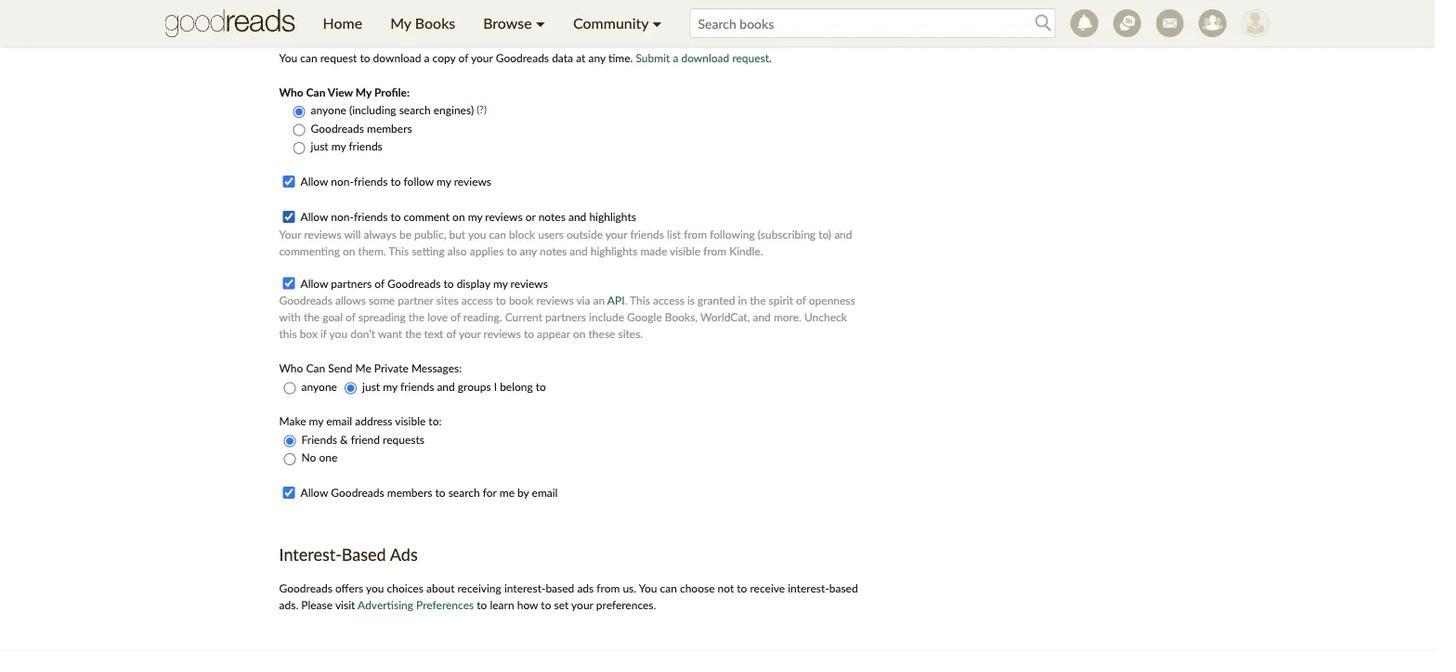 Task type: locate. For each thing, give the bounding box(es) containing it.
to down block
[[507, 244, 517, 258]]

1 vertical spatial email
[[532, 487, 558, 500]]

appear inside . book reviews are always public and will appear on book pages throughout the site regardless of privacy setting.
[[446, 18, 479, 31]]

anyone (including search engines) (?)
[[311, 104, 487, 117]]

any right at
[[589, 51, 606, 65]]

1 non- from the top
[[331, 175, 354, 188]]

based
[[342, 545, 386, 566]]

0 horizontal spatial any
[[520, 244, 537, 258]]

to
[[360, 51, 370, 65], [391, 175, 401, 188], [391, 210, 401, 224], [507, 244, 517, 258], [444, 277, 454, 291], [496, 294, 506, 308], [524, 328, 534, 341], [536, 381, 546, 394], [435, 487, 446, 500], [737, 582, 748, 595], [477, 599, 487, 612], [541, 599, 552, 612]]

friend
[[351, 434, 380, 447]]

members down requests
[[387, 487, 433, 500]]

a right submit
[[673, 51, 679, 65]]

friends for groups
[[401, 381, 434, 394]]

0 vertical spatial book
[[497, 18, 522, 31]]

. up google
[[625, 294, 628, 308]]

partners
[[331, 277, 372, 291], [546, 311, 586, 325]]

1 horizontal spatial access
[[653, 294, 685, 308]]

0 vertical spatial will
[[426, 18, 443, 31]]

this down be
[[389, 244, 409, 258]]

the up box
[[304, 311, 320, 325]]

inbox image
[[1157, 9, 1185, 37]]

my
[[356, 86, 372, 99], [332, 140, 346, 154], [437, 175, 451, 188], [468, 210, 483, 224], [493, 277, 508, 291], [383, 381, 398, 394], [309, 416, 324, 429]]

download
[[373, 51, 421, 65], [682, 51, 730, 65]]

books,
[[665, 311, 698, 325]]

1 ▾ from the left
[[536, 14, 546, 32]]

offers
[[335, 582, 364, 595]]

1 vertical spatial you
[[639, 582, 657, 595]]

can up applies
[[489, 227, 506, 241]]

you right if
[[330, 328, 348, 341]]

public
[[373, 18, 403, 31]]

friends up the made
[[631, 227, 664, 241]]

your right copy
[[471, 51, 493, 65]]

will inside allow non-friends to comment on my reviews or notes and highlights your reviews will always be public, but you can block users outside your friends list from following (subscribing to) and commenting on them. this setting also applies to any notes and highlights made visible from kindle.
[[344, 227, 361, 241]]

copy
[[433, 51, 456, 65]]

0 vertical spatial who
[[279, 86, 304, 99]]

1 vertical spatial you
[[330, 328, 348, 341]]

1 vertical spatial who
[[279, 363, 303, 376]]

1 horizontal spatial this
[[630, 294, 650, 308]]

to)
[[819, 227, 832, 241]]

my up applies
[[468, 210, 483, 224]]

Allow partners of Goodreads to display my reviews checkbox
[[283, 278, 295, 290]]

and inside . this access is granted in the spirit of           openness with the goal of spreading the love of reading. current partners           include google books, worldcat, and more. uncheck this box if you don't           want the text of your reviews to appear on these sites.
[[753, 311, 771, 325]]

a left copy
[[424, 51, 430, 65]]

following
[[710, 227, 755, 241]]

advertising
[[358, 599, 414, 612]]

friends down the messages:
[[401, 381, 434, 394]]

notifications image
[[1071, 9, 1099, 37]]

just my friends and groups I belong to radio
[[345, 383, 357, 395]]

0 horizontal spatial download
[[373, 51, 421, 65]]

applies
[[470, 244, 504, 258]]

preferences
[[416, 599, 474, 612]]

1 horizontal spatial partners
[[546, 311, 586, 325]]

based right receive
[[830, 582, 858, 595]]

site
[[633, 18, 650, 31]]

the right in
[[750, 294, 766, 308]]

0 vertical spatial .
[[813, 1, 815, 14]]

my down private
[[383, 381, 398, 394]]

0 vertical spatial from
[[684, 227, 707, 241]]

0 vertical spatial non-
[[331, 175, 354, 188]]

my books
[[390, 14, 456, 32]]

2 allow from the top
[[301, 210, 328, 224]]

a
[[424, 51, 430, 65], [673, 51, 679, 65]]

any inside allow non-friends to comment on my reviews or notes and highlights your reviews will always be public, but you can block users outside your friends list from following (subscribing to) and commenting on them. this setting also applies to any notes and highlights made visible from kindle.
[[520, 244, 537, 258]]

messages:
[[412, 363, 462, 376]]

to down the current
[[524, 328, 534, 341]]

from left us.
[[597, 582, 620, 595]]

friends down just my friends
[[354, 175, 388, 188]]

this up google
[[630, 294, 650, 308]]

friends for comment
[[354, 210, 388, 224]]

on left these
[[573, 328, 586, 341]]

profile tab link
[[763, 1, 813, 14]]

search down profile:
[[399, 104, 431, 117]]

0 vertical spatial search
[[399, 104, 431, 117]]

search
[[399, 104, 431, 117], [449, 487, 480, 500]]

display
[[457, 277, 491, 291]]

1 horizontal spatial just
[[363, 381, 380, 394]]

1 horizontal spatial email
[[532, 487, 558, 500]]

1 interest- from the left
[[505, 582, 546, 595]]

goodreads
[[496, 51, 549, 65], [311, 122, 364, 136], [388, 277, 441, 291], [279, 294, 333, 308], [331, 487, 384, 500], [279, 582, 333, 595]]

allow for allow non-friends to follow my reviews
[[301, 175, 328, 188]]

always up the them.
[[364, 227, 397, 241]]

can
[[300, 51, 318, 65], [306, 86, 326, 99], [489, 227, 506, 241], [660, 582, 677, 595]]

1 download from the left
[[373, 51, 421, 65]]

preferences.
[[596, 599, 657, 612]]

0 horizontal spatial appear
[[446, 18, 479, 31]]

anyone inside anyone (including search engines) (?)
[[311, 104, 347, 117]]

goodreads up with
[[279, 294, 333, 308]]

allow right allow goodreads members to search for me by email checkbox
[[301, 487, 328, 500]]

you up anyone (including search engines) option
[[279, 51, 298, 65]]

my inside allow non-friends to comment on my reviews or notes and highlights your reviews will always be public, but you can block users outside your friends list from following (subscribing to) and commenting on them. this setting also applies to any notes and highlights made visible from kindle.
[[468, 210, 483, 224]]

2 access from the left
[[653, 294, 685, 308]]

on inside . book reviews are always public and will appear on book pages throughout the site regardless of privacy setting.
[[482, 18, 495, 31]]

0 horizontal spatial access
[[462, 294, 493, 308]]

will up the them.
[[344, 227, 361, 241]]

you can request to download a copy of your goodreads data at any time. submit a download request .
[[279, 51, 772, 65]]

Friends & friend requests radio
[[284, 436, 296, 448]]

allow non-friends to comment on my reviews or notes and highlights your reviews will always be public, but you can block users outside your friends list from following (subscribing to) and commenting on them. this setting also applies to any notes and highlights made visible from kindle.
[[279, 210, 853, 258]]

▾ right site on the top left of page
[[653, 14, 662, 32]]

(subscribing
[[758, 227, 816, 241]]

of right copy
[[459, 51, 469, 65]]

interest- up how
[[505, 582, 546, 595]]

just down 'who can send me private messages:'
[[363, 381, 380, 394]]

friends up the them.
[[354, 210, 388, 224]]

0 vertical spatial just
[[311, 140, 329, 154]]

who can send me private messages:
[[279, 363, 462, 376]]

Allow non-friends to comment on my reviews or notes and highlights checkbox
[[283, 211, 295, 223]]

partner
[[398, 294, 434, 308]]

this inside . this access is granted in the spirit of           openness with the goal of spreading the love of reading. current partners           include google books, worldcat, and more. uncheck this box if you don't           want the text of your reviews to appear on these sites.
[[630, 294, 650, 308]]

. for . this access is granted in the spirit of           openness with the goal of spreading the love of reading. current partners           include google books, worldcat, and more. uncheck this box if you don't           want the text of your reviews to appear on these sites.
[[625, 294, 628, 308]]

books
[[415, 14, 456, 32]]

ads.
[[279, 599, 299, 612]]

to up sites
[[444, 277, 454, 291]]

1 vertical spatial just
[[363, 381, 380, 394]]

0 horizontal spatial just
[[311, 140, 329, 154]]

▾ inside dropdown button
[[653, 14, 662, 32]]

you inside "goodreads offers you choices about receiving interest-based ads from us.               you can choose not to receive interest-based ads.  please visit"
[[366, 582, 384, 595]]

2 vertical spatial .
[[625, 294, 628, 308]]

reviews left the via
[[537, 294, 574, 308]]

anyone radio
[[284, 383, 296, 395]]

1 vertical spatial appear
[[537, 328, 571, 341]]

1 vertical spatial visible
[[395, 416, 426, 429]]

0 vertical spatial you
[[468, 227, 486, 241]]

reviews up the current
[[511, 277, 548, 291]]

0 vertical spatial email
[[326, 416, 352, 429]]

partners inside . this access is granted in the spirit of           openness with the goal of spreading the love of reading. current partners           include google books, worldcat, and more. uncheck this box if you don't           want the text of your reviews to appear on these sites.
[[546, 311, 586, 325]]

and down spirit
[[753, 311, 771, 325]]

api link
[[608, 294, 625, 308]]

ads
[[578, 582, 594, 595]]

based up 'set'
[[546, 582, 575, 595]]

2 ▾ from the left
[[653, 14, 662, 32]]

1 vertical spatial search
[[449, 487, 480, 500]]

the left text
[[405, 328, 422, 341]]

and right public
[[406, 18, 424, 31]]

us.
[[623, 582, 637, 595]]

anyone for anyone (including search engines) (?)
[[311, 104, 347, 117]]

members down anyone (including search engines) (?)
[[367, 122, 412, 136]]

from right list
[[684, 227, 707, 241]]

can left choose
[[660, 582, 677, 595]]

reviews down reading.
[[484, 328, 521, 341]]

allow non-friends to follow my reviews
[[301, 175, 492, 188]]

1 horizontal spatial any
[[589, 51, 606, 65]]

reviews inside . this access is granted in the spirit of           openness with the goal of spreading the love of reading. current partners           include google books, worldcat, and more. uncheck this box if you don't           want the text of your reviews to appear on these sites.
[[484, 328, 521, 341]]

will
[[426, 18, 443, 31], [344, 227, 361, 241]]

you up applies
[[468, 227, 486, 241]]

who can view my profile:
[[279, 86, 410, 99]]

your
[[279, 227, 301, 241]]

just my friends radio
[[293, 143, 305, 155]]

1 horizontal spatial request
[[733, 51, 770, 65]]

you
[[279, 51, 298, 65], [639, 582, 657, 595]]

1 vertical spatial any
[[520, 244, 537, 258]]

0 horizontal spatial you
[[279, 51, 298, 65]]

No one radio
[[284, 454, 296, 466]]

always inside . book reviews are always public and will appear on book pages throughout the site regardless of privacy setting.
[[338, 18, 371, 31]]

0 horizontal spatial will
[[344, 227, 361, 241]]

0 horizontal spatial a
[[424, 51, 430, 65]]

make
[[279, 416, 306, 429]]

and right to)
[[835, 227, 853, 241]]

1 horizontal spatial visible
[[670, 244, 701, 258]]

groups
[[458, 381, 491, 394]]

who up "anyone" option
[[279, 363, 303, 376]]

who up anyone (including search engines) option
[[279, 86, 304, 99]]

Search for books to add to your shelves search field
[[690, 8, 1056, 38]]

highlights up outside
[[590, 210, 637, 224]]

. down setting.
[[770, 51, 772, 65]]

or
[[526, 210, 536, 224]]

kindle.
[[730, 244, 764, 258]]

your right outside
[[606, 227, 628, 241]]

to inside "goodreads offers you choices about receiving interest-based ads from us.               you can choose not to receive interest-based ads.  please visit"
[[737, 582, 748, 595]]

0 horizontal spatial email
[[326, 416, 352, 429]]

3 allow from the top
[[301, 277, 328, 291]]

2 who from the top
[[279, 363, 303, 376]]

you right us.
[[639, 582, 657, 595]]

friend requests image
[[1199, 9, 1227, 37]]

to up who can view my profile:
[[360, 51, 370, 65]]

0 vertical spatial this
[[389, 244, 409, 258]]

setting
[[412, 244, 445, 258]]

1 vertical spatial always
[[364, 227, 397, 241]]

▾ right browse at top
[[536, 14, 546, 32]]

2 horizontal spatial .
[[813, 1, 815, 14]]

. inside . this access is granted in the spirit of           openness with the goal of spreading the love of reading. current partners           include google books, worldcat, and more. uncheck this box if you don't           want the text of your reviews to appear on these sites.
[[625, 294, 628, 308]]

2 vertical spatial you
[[366, 582, 384, 595]]

1 who from the top
[[279, 86, 304, 99]]

search inside anyone (including search engines) (?)
[[399, 104, 431, 117]]

appear
[[446, 18, 479, 31], [537, 328, 571, 341]]

1 horizontal spatial interest-
[[788, 582, 830, 595]]

friends down goodreads members
[[349, 140, 383, 154]]

0 vertical spatial always
[[338, 18, 371, 31]]

from down following
[[704, 244, 727, 258]]

to right not
[[737, 582, 748, 595]]

this
[[279, 328, 297, 341]]

regardless
[[653, 18, 702, 31]]

1 vertical spatial anyone
[[302, 381, 337, 394]]

throughout
[[556, 18, 611, 31]]

to down the receiving
[[477, 599, 487, 612]]

is
[[688, 294, 695, 308]]

to left follow
[[391, 175, 401, 188]]

1 horizontal spatial based
[[830, 582, 858, 595]]

4 allow from the top
[[301, 487, 328, 500]]

private
[[374, 363, 409, 376]]

1 vertical spatial partners
[[546, 311, 586, 325]]

0 horizontal spatial search
[[399, 104, 431, 117]]

0 horizontal spatial you
[[330, 328, 348, 341]]

goodreads up the 'please'
[[279, 582, 333, 595]]

non- inside allow non-friends to comment on my reviews or notes and highlights your reviews will always be public, but you can block users outside your friends list from following (subscribing to) and commenting on them. this setting also applies to any notes and highlights made visible from kindle.
[[331, 210, 354, 224]]

email right by at left
[[532, 487, 558, 500]]

visible up requests
[[395, 416, 426, 429]]

if
[[321, 328, 327, 341]]

in
[[738, 294, 747, 308]]

tab
[[797, 1, 813, 14]]

1 vertical spatial highlights
[[591, 244, 638, 258]]

notes down users
[[540, 244, 567, 258]]

1 vertical spatial will
[[344, 227, 361, 241]]

allow right allow partners of goodreads to display my reviews checkbox
[[301, 277, 328, 291]]

0 vertical spatial appear
[[446, 18, 479, 31]]

menu
[[309, 0, 676, 46]]

2 vertical spatial from
[[597, 582, 620, 595]]

request down privacy
[[733, 51, 770, 65]]

1 horizontal spatial .
[[770, 51, 772, 65]]

them.
[[358, 244, 386, 258]]

who for who can send me private messages:
[[279, 363, 303, 376]]

1 request from the left
[[320, 51, 357, 65]]

1 vertical spatial book
[[509, 294, 534, 308]]

always right are
[[338, 18, 371, 31]]

1 based from the left
[[546, 582, 575, 595]]

of up some
[[375, 277, 385, 291]]

allow right allow non-friends to comment on my reviews or notes and highlights checkbox
[[301, 210, 328, 224]]

my down goodreads members
[[332, 140, 346, 154]]

who for who can view my profile:
[[279, 86, 304, 99]]

anyone down view
[[311, 104, 347, 117]]

0 vertical spatial anyone
[[311, 104, 347, 117]]

interest- right receive
[[788, 582, 830, 595]]

email up &
[[326, 416, 352, 429]]

1 horizontal spatial a
[[673, 51, 679, 65]]

access up books,
[[653, 294, 685, 308]]

1 horizontal spatial you
[[366, 582, 384, 595]]

0 vertical spatial visible
[[670, 244, 701, 258]]

allow inside allow non-friends to comment on my reviews or notes and highlights your reviews will always be public, but you can block users outside your friends list from following (subscribing to) and commenting on them. this setting also applies to any notes and highlights made visible from kindle.
[[301, 210, 328, 224]]

▾ inside popup button
[[536, 14, 546, 32]]

▾ for community ▾
[[653, 14, 662, 32]]

1 vertical spatial notes
[[540, 244, 567, 258]]

. inside . book reviews are always public and will appear on book pages throughout the site regardless of privacy setting.
[[813, 1, 815, 14]]

profile
[[763, 1, 794, 14]]

0 horizontal spatial request
[[320, 51, 357, 65]]

data
[[552, 51, 574, 65]]

partners up 'allows'
[[331, 277, 372, 291]]

1 horizontal spatial you
[[639, 582, 657, 595]]

0 horizontal spatial ▾
[[536, 14, 546, 32]]

0 horizontal spatial .
[[625, 294, 628, 308]]

friends for follow
[[354, 175, 388, 188]]

reviews left are
[[279, 18, 317, 31]]

my books link
[[377, 0, 470, 46]]

1 horizontal spatial ▾
[[653, 14, 662, 32]]

users
[[538, 227, 564, 241]]

2 non- from the top
[[331, 210, 354, 224]]

book up the current
[[509, 294, 534, 308]]

2 horizontal spatial you
[[468, 227, 486, 241]]

allow for allow non-friends to comment on my reviews or notes and highlights your reviews will always be public, but you can block users outside your friends list from following (subscribing to) and commenting on them. this setting also applies to any notes and highlights made visible from kindle.
[[301, 210, 328, 224]]

1 allow from the top
[[301, 175, 328, 188]]

download down public
[[373, 51, 421, 65]]

notes up users
[[539, 210, 566, 224]]

also
[[448, 244, 467, 258]]

1 vertical spatial this
[[630, 294, 650, 308]]

visible down list
[[670, 244, 701, 258]]

Allow Goodreads members to search for me by email checkbox
[[283, 487, 295, 500]]

1 vertical spatial non-
[[331, 210, 354, 224]]

non- down just my friends
[[331, 175, 354, 188]]

me
[[355, 363, 372, 376]]

visible inside allow non-friends to comment on my reviews or notes and highlights your reviews will always be public, but you can block users outside your friends list from following (subscribing to) and commenting on them. this setting also applies to any notes and highlights made visible from kindle.
[[670, 244, 701, 258]]

this inside allow non-friends to comment on my reviews or notes and highlights your reviews will always be public, but you can block users outside your friends list from following (subscribing to) and commenting on them. this setting also applies to any notes and highlights made visible from kindle.
[[389, 244, 409, 258]]

your down reading.
[[459, 328, 481, 341]]

. left book
[[813, 1, 815, 14]]

i
[[494, 381, 497, 394]]

will inside . book reviews are always public and will appear on book pages throughout the site regardless of privacy setting.
[[426, 18, 443, 31]]

1 horizontal spatial download
[[682, 51, 730, 65]]

request
[[320, 51, 357, 65], [733, 51, 770, 65]]

access down display
[[462, 294, 493, 308]]

0 horizontal spatial interest-
[[505, 582, 546, 595]]

can
[[306, 363, 325, 376]]

Allow non-friends to follow my reviews checkbox
[[283, 176, 295, 188]]

1 horizontal spatial appear
[[537, 328, 571, 341]]

0 vertical spatial highlights
[[590, 210, 637, 224]]

on up 'you can request to download a copy of your goodreads data at any time. submit a download request .'
[[482, 18, 495, 31]]

this
[[389, 244, 409, 258], [630, 294, 650, 308]]

anyone down can
[[302, 381, 337, 394]]

engines)
[[434, 104, 474, 117]]

box
[[300, 328, 318, 341]]

0 horizontal spatial based
[[546, 582, 575, 595]]

0 horizontal spatial visible
[[395, 416, 426, 429]]

non- up commenting
[[331, 210, 354, 224]]

reviews inside . book reviews are always public and will appear on book pages throughout the site regardless of privacy setting.
[[279, 18, 317, 31]]

appear inside . this access is granted in the spirit of           openness with the goal of spreading the love of reading. current partners           include google books, worldcat, and more. uncheck this box if you don't           want the text of your reviews to appear on these sites.
[[537, 328, 571, 341]]

ads
[[390, 545, 418, 566]]

more.
[[774, 311, 802, 325]]

just for just my friends
[[311, 140, 329, 154]]

on inside . this access is granted in the spirit of           openness with the goal of spreading the love of reading. current partners           include google books, worldcat, and more. uncheck this box if you don't           want the text of your reviews to appear on these sites.
[[573, 328, 586, 341]]

openness
[[809, 294, 856, 308]]

1 horizontal spatial will
[[426, 18, 443, 31]]

2 download from the left
[[682, 51, 730, 65]]

0 horizontal spatial partners
[[331, 277, 372, 291]]

access
[[462, 294, 493, 308], [653, 294, 685, 308]]

0 horizontal spatial this
[[389, 244, 409, 258]]

0 vertical spatial you
[[279, 51, 298, 65]]



Task type: vqa. For each thing, say whether or not it's contained in the screenshot.
the leftmost the visible
yes



Task type: describe. For each thing, give the bounding box(es) containing it.
learn
[[490, 599, 515, 612]]

interest-based ads
[[279, 545, 418, 566]]

want
[[378, 328, 403, 341]]

Search books text field
[[690, 8, 1056, 38]]

goodreads offers you choices about receiving interest-based ads from us.               you can choose not to receive interest-based ads.  please visit
[[279, 582, 858, 612]]

time.
[[609, 51, 633, 65]]

just for just my friends and groups i belong to
[[363, 381, 380, 394]]

with
[[279, 311, 301, 325]]

anyone for anyone
[[302, 381, 337, 394]]

non- for allow non-friends to follow my reviews
[[331, 175, 354, 188]]

. for . book reviews are always public and will appear on book pages throughout the site regardless of privacy setting.
[[813, 1, 815, 14]]

outside
[[567, 227, 603, 241]]

you inside . this access is granted in the spirit of           openness with the goal of spreading the love of reading. current partners           include google books, worldcat, and more. uncheck this box if you don't           want the text of your reviews to appear on these sites.
[[330, 328, 348, 341]]

allow partners of goodreads to display my reviews
[[301, 277, 548, 291]]

love
[[428, 311, 448, 325]]

can inside "goodreads offers you choices about receiving interest-based ads from us.               you can choose not to receive interest-based ads.  please visit"
[[660, 582, 677, 595]]

goodreads allows some partner sites access to book reviews via an api
[[279, 294, 625, 308]]

these
[[589, 328, 616, 341]]

home link
[[309, 0, 377, 46]]

anyone (including search engines) radio
[[293, 106, 305, 118]]

allow goodreads members to search for me by email
[[301, 487, 558, 500]]

your inside . this access is granted in the spirit of           openness with the goal of spreading the love of reading. current partners           include google books, worldcat, and more. uncheck this box if you don't           want the text of your reviews to appear on these sites.
[[459, 328, 481, 341]]

address
[[355, 416, 393, 429]]

my up (including
[[356, 86, 372, 99]]

2 request from the left
[[733, 51, 770, 65]]

pages
[[525, 18, 553, 31]]

the down partner
[[409, 311, 425, 325]]

goal
[[323, 311, 343, 325]]

please
[[301, 599, 333, 612]]

goodreads up just my friends
[[311, 122, 364, 136]]

allow for allow partners of goodreads to display my reviews
[[301, 277, 328, 291]]

about
[[427, 582, 455, 595]]

friends
[[302, 434, 337, 447]]

goodreads members
[[311, 122, 412, 136]]

list
[[667, 227, 681, 241]]

made
[[641, 244, 668, 258]]

. book reviews are always public and will appear on book pages throughout the site regardless of privacy setting.
[[279, 1, 844, 31]]

and down the messages:
[[437, 381, 455, 394]]

goodreads inside "goodreads offers you choices about receiving interest-based ads from us.               you can choose not to receive interest-based ads.  please visit"
[[279, 582, 333, 595]]

and down outside
[[570, 244, 588, 258]]

my right display
[[493, 277, 508, 291]]

my up friends
[[309, 416, 324, 429]]

of right spirit
[[797, 294, 806, 308]]

an
[[593, 294, 605, 308]]

granted
[[698, 294, 736, 308]]

browse ▾
[[483, 14, 546, 32]]

can left view
[[306, 86, 326, 99]]

current
[[505, 311, 543, 325]]

reviews right follow
[[454, 175, 492, 188]]

sites
[[437, 294, 459, 308]]

receiving
[[458, 582, 502, 595]]

you inside "goodreads offers you choices about receiving interest-based ads from us.               you can choose not to receive interest-based ads.  please visit"
[[639, 582, 657, 595]]

to left 'set'
[[541, 599, 552, 612]]

you inside allow non-friends to comment on my reviews or notes and highlights your reviews will always be public, but you can block users outside your friends list from following (subscribing to) and commenting on them. this setting also applies to any notes and highlights made visible from kindle.
[[468, 227, 486, 241]]

0 vertical spatial members
[[367, 122, 412, 136]]

2 interest- from the left
[[788, 582, 830, 595]]

receive
[[750, 582, 786, 595]]

google
[[627, 311, 662, 325]]

and up outside
[[569, 210, 587, 224]]

non- for allow non-friends to comment on my reviews or notes and highlights your reviews will always be public, but you can block users outside your friends list from following (subscribing to) and commenting on them. this setting also applies to any notes and highlights made visible from kindle.
[[331, 210, 354, 224]]

your down ads
[[572, 599, 594, 612]]

allow for allow goodreads members to search for me by email
[[301, 487, 328, 500]]

always inside allow non-friends to comment on my reviews or notes and highlights your reviews will always be public, but you can block users outside your friends list from following (subscribing to) and commenting on them. this setting also applies to any notes and highlights made visible from kindle.
[[364, 227, 397, 241]]

some
[[369, 294, 395, 308]]

my right follow
[[437, 175, 451, 188]]

on left the them.
[[343, 244, 356, 258]]

setting.
[[756, 18, 792, 31]]

uncheck
[[805, 311, 847, 325]]

no
[[302, 452, 316, 465]]

me
[[500, 487, 515, 500]]

goodreads down browse ▾ popup button at the left of page
[[496, 51, 549, 65]]

0 vertical spatial notes
[[539, 210, 566, 224]]

text
[[424, 328, 444, 341]]

access inside . this access is granted in the spirit of           openness with the goal of spreading the love of reading. current partners           include google books, worldcat, and more. uncheck this box if you don't           want the text of your reviews to appear on these sites.
[[653, 294, 685, 308]]

1 vertical spatial members
[[387, 487, 433, 500]]

my
[[390, 14, 411, 32]]

▾ for browse ▾
[[536, 14, 546, 32]]

2 a from the left
[[673, 51, 679, 65]]

2 based from the left
[[830, 582, 858, 595]]

to up reading.
[[496, 294, 506, 308]]

goodreads down one
[[331, 487, 384, 500]]

belong
[[500, 381, 533, 394]]

my group discussions image
[[1114, 9, 1142, 37]]

can inside allow non-friends to comment on my reviews or notes and highlights your reviews will always be public, but you can block users outside your friends list from following (subscribing to) and commenting on them. this setting also applies to any notes and highlights made visible from kindle.
[[489, 227, 506, 241]]

can down home link at the top
[[300, 51, 318, 65]]

goodreads up partner
[[388, 277, 441, 291]]

view
[[328, 86, 353, 99]]

1 horizontal spatial search
[[449, 487, 480, 500]]

block
[[509, 227, 535, 241]]

just my friends
[[311, 140, 383, 154]]

0 vertical spatial any
[[589, 51, 606, 65]]

to:
[[429, 416, 442, 429]]

to left for
[[435, 487, 446, 500]]

menu containing home
[[309, 0, 676, 46]]

comment
[[404, 210, 450, 224]]

to up be
[[391, 210, 401, 224]]

for
[[483, 487, 497, 500]]

to right belong
[[536, 381, 546, 394]]

don't
[[351, 328, 376, 341]]

submit
[[636, 51, 670, 65]]

of down goodreads allows some partner sites access to book reviews via an api
[[451, 311, 461, 325]]

the inside . book reviews are always public and will appear on book pages throughout the site regardless of privacy setting.
[[614, 18, 630, 31]]

set
[[554, 599, 569, 612]]

1 a from the left
[[424, 51, 430, 65]]

(?) link
[[477, 104, 487, 116]]

sites.
[[619, 328, 643, 341]]

your inside allow non-friends to comment on my reviews or notes and highlights your reviews will always be public, but you can block users outside your friends list from following (subscribing to) and commenting on them. this setting also applies to any notes and highlights made visible from kindle.
[[606, 227, 628, 241]]

reviews up block
[[485, 210, 523, 224]]

book inside . book reviews are always public and will appear on book pages throughout the site regardless of privacy setting.
[[497, 18, 522, 31]]

Goodreads members radio
[[293, 124, 305, 137]]

spreading
[[359, 311, 406, 325]]

allows
[[335, 294, 366, 308]]

to inside . this access is granted in the spirit of           openness with the goal of spreading the love of reading. current partners           include google books, worldcat, and more. uncheck this box if you don't           want the text of your reviews to appear on these sites.
[[524, 328, 534, 341]]

interest-
[[279, 545, 342, 566]]

include
[[589, 311, 625, 325]]

privacy
[[718, 18, 753, 31]]

not
[[718, 582, 735, 595]]

of down 'allows'
[[346, 311, 356, 325]]

1 access from the left
[[462, 294, 493, 308]]

of inside . book reviews are always public and will appear on book pages throughout the site regardless of privacy setting.
[[705, 18, 715, 31]]

api
[[608, 294, 625, 308]]

on up "but"
[[453, 210, 465, 224]]

(?)
[[477, 104, 487, 116]]

requests
[[383, 434, 425, 447]]

but
[[449, 227, 466, 241]]

reading.
[[464, 311, 502, 325]]

reviews up commenting
[[304, 227, 342, 241]]

choose
[[680, 582, 715, 595]]

and inside . book reviews are always public and will appear on book pages throughout the site regardless of privacy setting.
[[406, 18, 424, 31]]

public,
[[415, 227, 446, 241]]

no one
[[302, 452, 338, 465]]

0 vertical spatial partners
[[331, 277, 372, 291]]

bob builder image
[[1242, 9, 1270, 37]]

send
[[328, 363, 353, 376]]

1 vertical spatial .
[[770, 51, 772, 65]]

profile tab
[[763, 1, 813, 14]]

how
[[517, 599, 538, 612]]

community ▾
[[573, 14, 662, 32]]

be
[[400, 227, 412, 241]]

of right text
[[447, 328, 456, 341]]

advertising preferences to learn how to set your preferences.
[[358, 599, 657, 612]]

from inside "goodreads offers you choices about receiving interest-based ads from us.               you can choose not to receive interest-based ads.  please visit"
[[597, 582, 620, 595]]

1 vertical spatial from
[[704, 244, 727, 258]]



